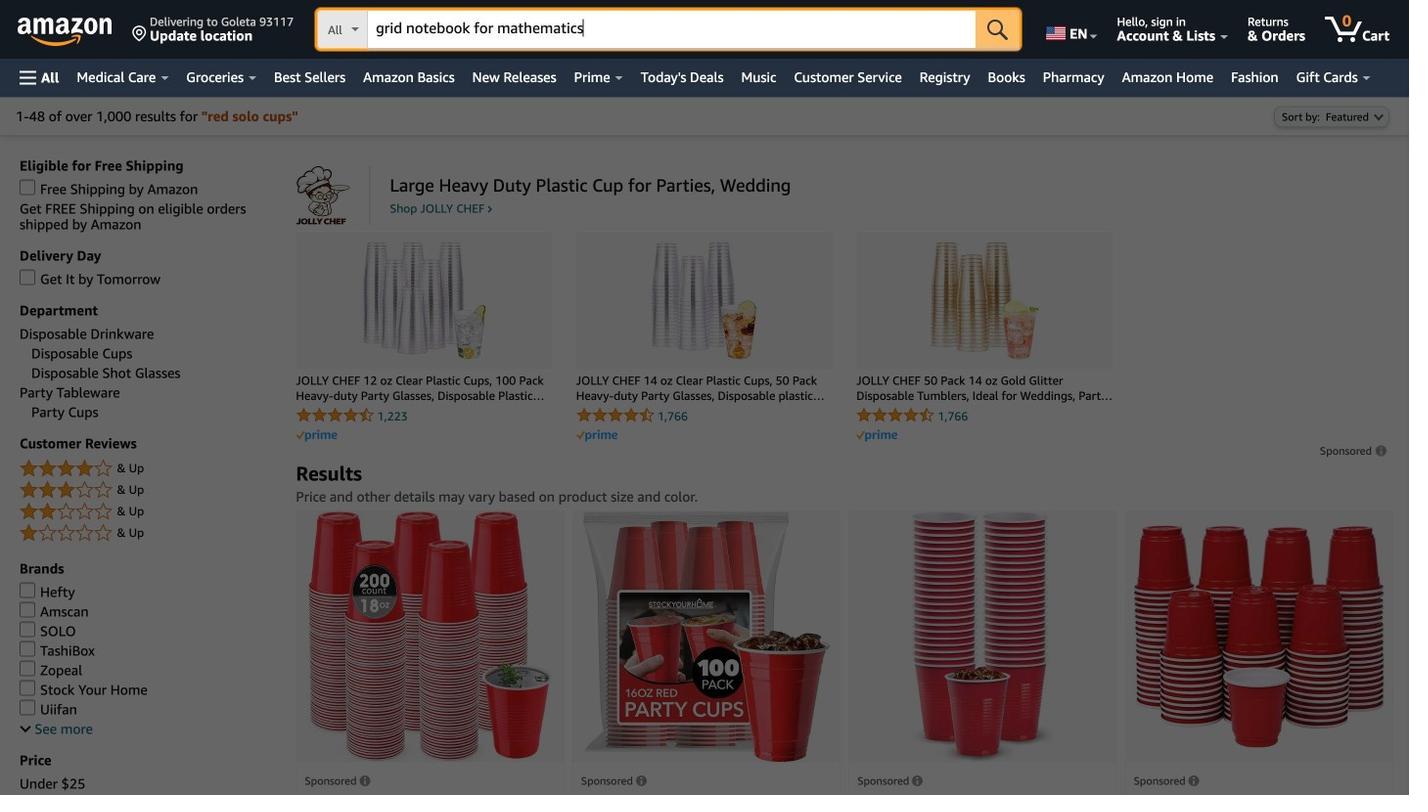 Task type: describe. For each thing, give the bounding box(es) containing it.
1 checkbox image from the top
[[20, 583, 35, 598]]

sponsored ad - zcaukya mini disposable shot cups, 2oz 120 count red plastic cups, small disposable 2oz party cups, red image
[[1134, 526, 1385, 749]]

eligible for prime. image
[[296, 430, 337, 442]]

2 checkbox image from the top
[[20, 270, 35, 285]]

jolly chef 12 oz clear plastic cups, 100 pack heavy-duty party glasses, disposable plastic cups for wedding, halloween,thanksgiving day, christmas party cocktails tumblers image
[[336, 242, 512, 360]]

eligible for prime. image for jolly chef 14 oz clear plastic cups, 50 pack heavy-duty party glasses, disposable plastic cups for wedding cocktails tumblers, ideal for halloween, christmas, and thanksgiving parties image
[[576, 430, 617, 442]]

sponsored ad - zopeal 200 count 18 ounce plastic disposable cups beverage drinking cups, heavy duty large party cold drink... image
[[308, 512, 552, 763]]

1 star & up element
[[20, 522, 276, 545]]

sponsored ad - hanna k. signature 50 count plastic cup, 18-ounce, red image
[[911, 512, 1054, 763]]

5 checkbox image from the top
[[20, 661, 35, 677]]

none submit inside navigation navigation
[[976, 10, 1020, 49]]

3 checkbox image from the top
[[20, 602, 35, 618]]

sponsored ad - stock your home red plastic cups disposable, 16oz (100 count) heavy-duty, large party cup pack bulk pack fo... image
[[583, 512, 830, 763]]

2 stars & up element
[[20, 500, 276, 524]]

6 checkbox image from the top
[[20, 700, 35, 716]]



Task type: locate. For each thing, give the bounding box(es) containing it.
eligible for prime. image for 'jolly chef 50 pack 14 oz gold glitter disposable tumblers, ideal for weddings, parties, halloween, thanksgiving, christmas' image
[[856, 430, 898, 442]]

None submit
[[976, 10, 1020, 49]]

1 eligible for prime. image from the left
[[576, 430, 617, 442]]

0 horizontal spatial eligible for prime. image
[[576, 430, 617, 442]]

jolly chef 50 pack 14 oz gold glitter disposable tumblers, ideal for weddings, parties, halloween, thanksgiving, christmas image
[[897, 242, 1073, 360]]

3 checkbox image from the top
[[20, 681, 35, 696]]

dropdown image
[[1374, 113, 1384, 121]]

jolly chef 14 oz clear plastic cups, 50 pack heavy-duty party glasses, disposable plastic cups for wedding cocktails tumblers, ideal for halloween, christmas, and thanksgiving parties image
[[616, 242, 793, 360]]

None search field
[[317, 10, 1020, 51]]

1 checkbox image from the top
[[20, 180, 35, 195]]

Search Amazon text field
[[368, 11, 976, 48]]

1 horizontal spatial eligible for prime. image
[[856, 430, 898, 442]]

none search field inside navigation navigation
[[317, 10, 1020, 51]]

amazon image
[[18, 18, 113, 47]]

eligible for prime. image
[[576, 430, 617, 442], [856, 430, 898, 442]]

3 stars & up element
[[20, 479, 276, 502]]

checkbox image
[[20, 180, 35, 195], [20, 270, 35, 285], [20, 602, 35, 618], [20, 622, 35, 637], [20, 661, 35, 677], [20, 700, 35, 716]]

2 vertical spatial checkbox image
[[20, 681, 35, 696]]

0 vertical spatial checkbox image
[[20, 583, 35, 598]]

4 checkbox image from the top
[[20, 622, 35, 637]]

4 stars & up element
[[20, 457, 276, 481]]

2 checkbox image from the top
[[20, 641, 35, 657]]

navigation navigation
[[0, 0, 1409, 97]]

checkbox image
[[20, 583, 35, 598], [20, 641, 35, 657], [20, 681, 35, 696]]

1 vertical spatial checkbox image
[[20, 641, 35, 657]]

2 eligible for prime. image from the left
[[856, 430, 898, 442]]



Task type: vqa. For each thing, say whether or not it's contained in the screenshot.
valentines
no



